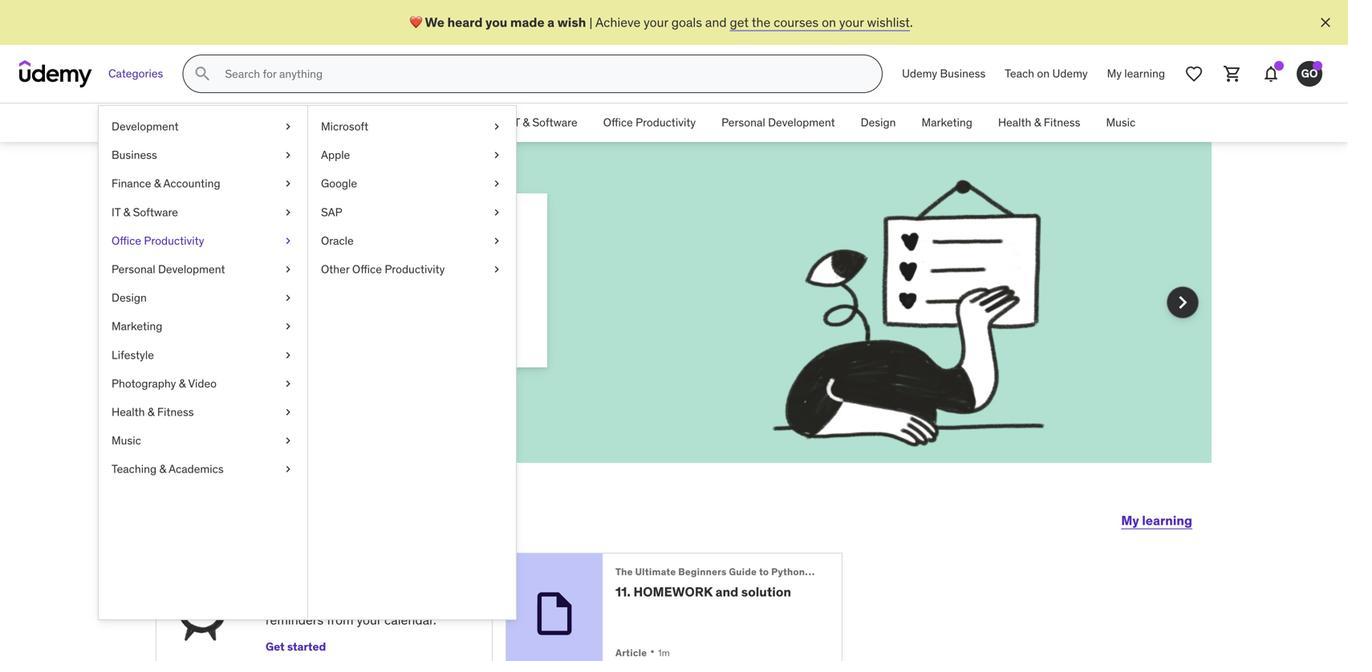 Task type: vqa. For each thing, say whether or not it's contained in the screenshot.
Personal for Health & Fitness
yes



Task type: locate. For each thing, give the bounding box(es) containing it.
and
[[705, 14, 727, 30], [260, 318, 281, 334], [716, 584, 739, 600]]

toward
[[387, 318, 427, 334]]

2 horizontal spatial office
[[603, 115, 633, 130]]

a left wish
[[548, 14, 555, 30]]

personal development for lifestyle
[[112, 262, 225, 277]]

1 horizontal spatial personal development
[[722, 115, 835, 130]]

design
[[861, 115, 896, 130], [112, 291, 147, 305]]

music link
[[1094, 104, 1149, 142], [99, 427, 307, 455]]

business link up accounting
[[99, 141, 307, 170]]

your left wishlist
[[840, 14, 864, 30]]

to right the time
[[245, 300, 256, 316]]

personal
[[722, 115, 766, 130], [112, 262, 155, 277]]

development for health & fitness
[[768, 115, 835, 130]]

marketing link up video
[[99, 312, 307, 341]]

11.
[[616, 584, 631, 600]]

on right the courses
[[822, 14, 836, 30]]

go
[[1302, 66, 1318, 81]]

xsmall image for sap
[[490, 205, 503, 220]]

it & software link
[[498, 104, 591, 142], [99, 198, 307, 227]]

2 horizontal spatial to
[[759, 566, 769, 578]]

0 vertical spatial and
[[705, 14, 727, 30]]

1 vertical spatial music link
[[99, 427, 307, 455]]

it & software for health & fitness
[[511, 115, 578, 130]]

your
[[644, 14, 669, 30], [840, 14, 864, 30], [430, 318, 455, 334], [357, 612, 381, 629]]

your inside carousel element
[[430, 318, 455, 334]]

my learning for my learning link to the bottom
[[1122, 512, 1193, 529]]

to
[[245, 300, 256, 316], [759, 566, 769, 578], [357, 570, 370, 586]]

1 vertical spatial personal
[[112, 262, 155, 277]]

1 vertical spatial software
[[133, 205, 178, 219]]

marketing up lifestyle
[[112, 319, 162, 334]]

xsmall image for oracle
[[490, 233, 503, 249]]

xsmall image inside design link
[[282, 290, 295, 306]]

health & fitness link down video
[[99, 398, 307, 427]]

1 vertical spatial office
[[112, 233, 141, 248]]

it & software down search for anything 'text field'
[[511, 115, 578, 130]]

on right teach
[[1037, 66, 1050, 81]]

beginners
[[679, 566, 727, 578]]

marketing for health & fitness
[[922, 115, 973, 130]]

health & fitness down the teach on udemy link
[[998, 115, 1081, 130]]

and left take
[[260, 318, 281, 334]]

office
[[603, 115, 633, 130], [112, 233, 141, 248], [352, 262, 382, 277]]

1 horizontal spatial it
[[511, 115, 520, 130]]

get inside schedule time to learn a little each day adds up. get reminders from your calendar.
[[411, 594, 432, 611]]

1 vertical spatial make
[[259, 300, 291, 316]]

1 vertical spatial productivity
[[144, 233, 204, 248]]

0 horizontal spatial office
[[112, 233, 141, 248]]

business link up apple
[[292, 104, 364, 142]]

1 vertical spatial marketing link
[[99, 312, 307, 341]]

xsmall image inside oracle 'link'
[[490, 233, 503, 249]]

0 horizontal spatial make
[[259, 300, 291, 316]]

0 vertical spatial business
[[940, 66, 986, 81]]

1 horizontal spatial music
[[1106, 115, 1136, 130]]

fitness
[[1044, 115, 1081, 130], [157, 405, 194, 419]]

1 vertical spatial health & fitness
[[112, 405, 194, 419]]

xsmall image inside apple link
[[490, 147, 503, 163]]

close image
[[1318, 14, 1334, 31]]

1 vertical spatial personal development
[[112, 262, 225, 277]]

1 horizontal spatial health & fitness
[[998, 115, 1081, 130]]

software for health & fitness
[[532, 115, 578, 130]]

and left get
[[705, 14, 727, 30]]

1 horizontal spatial software
[[532, 115, 578, 130]]

health & fitness
[[998, 115, 1081, 130], [112, 405, 194, 419]]

business up apple
[[305, 115, 351, 130]]

software down finance & accounting
[[133, 205, 178, 219]]

1 horizontal spatial design
[[861, 115, 896, 130]]

fitness down photography & video
[[157, 405, 194, 419]]

marketing for lifestyle
[[112, 319, 162, 334]]

design for health & fitness
[[861, 115, 896, 130]]

2 horizontal spatial productivity
[[636, 115, 696, 130]]

1 vertical spatial it
[[112, 205, 121, 219]]

video
[[188, 376, 217, 391]]

&
[[523, 115, 530, 130], [1035, 115, 1041, 130], [154, 176, 161, 191], [123, 205, 130, 219], [179, 376, 186, 391], [148, 405, 155, 419], [159, 462, 166, 477]]

0 horizontal spatial marketing
[[112, 319, 162, 334]]

fitness for the top health & fitness link
[[1044, 115, 1081, 130]]

microsoft link
[[308, 112, 516, 141]]

2 vertical spatial business
[[112, 148, 157, 162]]

schedule
[[266, 570, 323, 586]]

it & software down the 'finance' at the top
[[112, 205, 178, 219]]

1 horizontal spatial music link
[[1094, 104, 1149, 142]]

health down teach
[[998, 115, 1032, 130]]

learn
[[372, 570, 403, 586]]

to inside carousel element
[[245, 300, 256, 316]]

1 horizontal spatial productivity
[[385, 262, 445, 277]]

it & software link down accounting
[[99, 198, 307, 227]]

1 vertical spatial on
[[1037, 66, 1050, 81]]

and down guide
[[716, 584, 739, 600]]

xsmall image for other office productivity
[[490, 262, 503, 277]]

1 vertical spatial the
[[312, 318, 331, 334]]

0 vertical spatial software
[[532, 115, 578, 130]]

0 horizontal spatial music
[[112, 433, 141, 448]]

0 vertical spatial personal development
[[722, 115, 835, 130]]

1 vertical spatial personal development link
[[99, 255, 307, 284]]

fitness down the teach on udemy link
[[1044, 115, 1081, 130]]

1 horizontal spatial office productivity link
[[591, 104, 709, 142]]

0 horizontal spatial it & software link
[[99, 198, 307, 227]]

business up the 'finance' at the top
[[112, 148, 157, 162]]

google link
[[308, 170, 516, 198]]

office productivity for lifestyle
[[112, 233, 204, 248]]

1 horizontal spatial make
[[343, 212, 432, 254]]

0 vertical spatial fitness
[[1044, 115, 1081, 130]]

first
[[334, 318, 356, 334]]

1 horizontal spatial fitness
[[1044, 115, 1081, 130]]

development inside development link
[[112, 119, 179, 134]]

my learning link
[[1098, 55, 1175, 93], [1122, 502, 1193, 540]]

heard
[[448, 14, 483, 30]]

it & software
[[511, 115, 578, 130], [112, 205, 178, 219]]

1 vertical spatial fitness
[[157, 405, 194, 419]]

0 vertical spatial it & software link
[[498, 104, 591, 142]]

1 vertical spatial design
[[112, 291, 147, 305]]

0 vertical spatial office
[[603, 115, 633, 130]]

get
[[411, 594, 432, 611], [266, 640, 285, 654]]

it down search for anything 'text field'
[[511, 115, 520, 130]]

0 horizontal spatial personal development link
[[99, 255, 307, 284]]

health down photography
[[112, 405, 145, 419]]

1 horizontal spatial personal
[[722, 115, 766, 130]]

xsmall image inside other office productivity link
[[490, 262, 503, 277]]

teaching
[[112, 462, 157, 477]]

0 horizontal spatial office productivity
[[112, 233, 204, 248]]

the right get
[[752, 14, 771, 30]]

come
[[305, 300, 336, 316]]

marketing link down udemy business link
[[909, 104, 986, 142]]

xsmall image for design
[[282, 290, 295, 306]]

1 horizontal spatial office productivity
[[603, 115, 696, 130]]

xsmall image inside microsoft link
[[490, 119, 503, 135]]

you left the made
[[486, 14, 508, 30]]

get
[[730, 14, 749, 30]]

on inside the teach on udemy link
[[1037, 66, 1050, 81]]

xsmall image inside sap link
[[490, 205, 503, 220]]

time to make it come true.
[[214, 300, 369, 316]]

1 vertical spatial my
[[1122, 512, 1140, 529]]

marketing
[[922, 115, 973, 130], [112, 319, 162, 334]]

1 horizontal spatial it & software
[[511, 115, 578, 130]]

xsmall image for microsoft
[[490, 119, 503, 135]]

make for you
[[343, 212, 432, 254]]

personal development link for health & fitness
[[709, 104, 848, 142]]

& right teaching
[[159, 462, 166, 477]]

0 vertical spatial personal
[[722, 115, 766, 130]]

xsmall image inside teaching & academics link
[[282, 462, 295, 477]]

1 horizontal spatial you
[[486, 14, 508, 30]]

business link for health & fitness
[[292, 104, 364, 142]]

1 vertical spatial my learning
[[1122, 512, 1193, 529]]

adds
[[359, 594, 387, 611]]

gary
[[410, 501, 475, 534]]

1 vertical spatial it & software link
[[99, 198, 307, 227]]

1 horizontal spatial on
[[1037, 66, 1050, 81]]

0 vertical spatial design
[[861, 115, 896, 130]]

2 vertical spatial and
[[716, 584, 739, 600]]

lifestyle link
[[99, 341, 307, 370]]

0 vertical spatial get
[[411, 594, 432, 611]]

0 vertical spatial it
[[511, 115, 520, 130]]

1 vertical spatial business
[[305, 115, 351, 130]]

0 vertical spatial design link
[[848, 104, 909, 142]]

design link
[[848, 104, 909, 142], [99, 284, 307, 312]]

health & fitness link
[[986, 104, 1094, 142], [99, 398, 307, 427]]

the
[[752, 14, 771, 30], [312, 318, 331, 334]]

0 horizontal spatial you
[[278, 212, 337, 254]]

your left goals.
[[430, 318, 455, 334]]

0 horizontal spatial fitness
[[157, 405, 194, 419]]

Search for anything text field
[[222, 60, 863, 87]]

xsmall image for business
[[282, 147, 295, 163]]

get up calendar.
[[411, 594, 432, 611]]

xsmall image inside google link
[[490, 176, 503, 192]]

photography & video
[[112, 376, 217, 391]]

xsmall image inside the music link
[[282, 433, 295, 449]]

get left started on the left of the page
[[266, 640, 285, 654]]

make
[[343, 212, 432, 254], [259, 300, 291, 316]]

teach on udemy link
[[996, 55, 1098, 93]]

0 vertical spatial music
[[1106, 115, 1136, 130]]

1 horizontal spatial it & software link
[[498, 104, 591, 142]]

1 vertical spatial and
[[260, 318, 281, 334]]

& down search for anything 'text field'
[[523, 115, 530, 130]]

0 horizontal spatial a
[[438, 212, 457, 254]]

1 vertical spatial office productivity
[[112, 233, 204, 248]]

business left teach
[[940, 66, 986, 81]]

business
[[940, 66, 986, 81], [305, 115, 351, 130], [112, 148, 157, 162]]

your inside schedule time to learn a little each day adds up. get reminders from your calendar.
[[357, 612, 381, 629]]

the down come
[[312, 318, 331, 334]]

xsmall image inside lifestyle link
[[282, 347, 295, 363]]

health & fitness link down the teach on udemy link
[[986, 104, 1094, 142]]

to right time
[[357, 570, 370, 586]]

music
[[1106, 115, 1136, 130], [112, 433, 141, 448]]

a up other office productivity link at the left of the page
[[438, 212, 457, 254]]

make for to
[[259, 300, 291, 316]]

0 horizontal spatial health & fitness
[[112, 405, 194, 419]]

xsmall image inside health & fitness link
[[282, 405, 295, 420]]

it down the 'finance' at the top
[[112, 205, 121, 219]]

office productivity
[[603, 115, 696, 130], [112, 233, 204, 248]]

make up other office productivity
[[343, 212, 432, 254]]

0 horizontal spatial get
[[266, 640, 285, 654]]

office productivity link for health & fitness
[[591, 104, 709, 142]]

music for the top the music link
[[1106, 115, 1136, 130]]

to inside the ultimate beginners guide to python programming 11. homework and solution
[[759, 566, 769, 578]]

office for health & fitness
[[603, 115, 633, 130]]

get started
[[266, 640, 326, 654]]

software
[[532, 115, 578, 130], [133, 205, 178, 219]]

1 horizontal spatial to
[[357, 570, 370, 586]]

the ultimate beginners guide to python programming 11. homework and solution
[[616, 566, 872, 600]]

1 vertical spatial a
[[438, 212, 457, 254]]

you up other
[[278, 212, 337, 254]]

it
[[511, 115, 520, 130], [112, 205, 121, 219]]

finance & accounting link
[[99, 170, 307, 198]]

0 horizontal spatial udemy
[[902, 66, 938, 81]]

software down search for anything 'text field'
[[532, 115, 578, 130]]

to up solution
[[759, 566, 769, 578]]

1 horizontal spatial marketing
[[922, 115, 973, 130]]

make left it
[[259, 300, 291, 316]]

& right the 'finance' at the top
[[154, 176, 161, 191]]

a
[[548, 14, 555, 30], [438, 212, 457, 254]]

xsmall image for personal development
[[282, 262, 295, 277]]

1 horizontal spatial the
[[752, 14, 771, 30]]

xsmall image inside development link
[[282, 119, 295, 135]]

1 vertical spatial marketing
[[112, 319, 162, 334]]

.
[[910, 14, 913, 30]]

xsmall image
[[282, 119, 295, 135], [490, 119, 503, 135], [282, 147, 295, 163], [490, 147, 503, 163], [282, 176, 295, 192], [490, 233, 503, 249], [282, 262, 295, 277], [282, 319, 295, 335]]

homework
[[634, 584, 713, 600]]

on
[[822, 14, 836, 30], [1037, 66, 1050, 81]]

1 horizontal spatial design link
[[848, 104, 909, 142]]

it & software link down search for anything 'text field'
[[498, 104, 591, 142]]

accounting
[[163, 176, 220, 191]]

shopping cart with 0 items image
[[1223, 64, 1243, 83]]

xsmall image inside finance & accounting link
[[282, 176, 295, 192]]

health & fitness down photography
[[112, 405, 194, 419]]

1 vertical spatial get
[[266, 640, 285, 654]]

1 vertical spatial you
[[278, 212, 337, 254]]

office for lifestyle
[[112, 233, 141, 248]]

teaching & academics
[[112, 462, 224, 477]]

make inside did you make a wish?
[[343, 212, 432, 254]]

marketing down udemy business link
[[922, 115, 973, 130]]

made
[[510, 14, 545, 30]]

get started button
[[266, 636, 326, 659]]

0 vertical spatial my learning
[[1107, 66, 1166, 81]]

0 horizontal spatial the
[[312, 318, 331, 334]]

ultimate
[[635, 566, 676, 578]]

learning
[[1125, 66, 1166, 81], [1142, 512, 1193, 529]]

0 vertical spatial productivity
[[636, 115, 696, 130]]

development link
[[99, 112, 307, 141]]

your down "adds" at the bottom left
[[357, 612, 381, 629]]

xsmall image for office productivity
[[282, 233, 295, 249]]

0 vertical spatial on
[[822, 14, 836, 30]]

personal for lifestyle
[[112, 262, 155, 277]]

udemy down .
[[902, 66, 938, 81]]

0 vertical spatial make
[[343, 212, 432, 254]]

0 horizontal spatial to
[[245, 300, 256, 316]]

0 vertical spatial it & software
[[511, 115, 578, 130]]

my learning inside my learning link
[[1107, 66, 1166, 81]]

1 horizontal spatial marketing link
[[909, 104, 986, 142]]

design for lifestyle
[[112, 291, 147, 305]]

xsmall image for health & fitness
[[282, 405, 295, 420]]

marketing link
[[909, 104, 986, 142], [99, 312, 307, 341]]

fitness for leftmost health & fitness link
[[157, 405, 194, 419]]

your left goals
[[644, 14, 669, 30]]

udemy right teach
[[1053, 66, 1088, 81]]

1 horizontal spatial a
[[548, 14, 555, 30]]

you
[[486, 14, 508, 30], [278, 212, 337, 254]]

marketing link for health & fitness
[[909, 104, 986, 142]]

1 horizontal spatial personal development link
[[709, 104, 848, 142]]

productivity for lifestyle
[[144, 233, 204, 248]]

my learning for the top my learning link
[[1107, 66, 1166, 81]]

development for lifestyle
[[158, 262, 225, 277]]

1 vertical spatial design link
[[99, 284, 307, 312]]

1 vertical spatial music
[[112, 433, 141, 448]]

finance
[[112, 176, 151, 191]]

xsmall image inside photography & video link
[[282, 376, 295, 392]]

carousel element
[[136, 142, 1212, 502]]

1 vertical spatial my learning link
[[1122, 502, 1193, 540]]

0 horizontal spatial music link
[[99, 427, 307, 455]]

productivity
[[636, 115, 696, 130], [144, 233, 204, 248], [385, 262, 445, 277]]

personal for health & fitness
[[722, 115, 766, 130]]

xsmall image
[[490, 176, 503, 192], [282, 205, 295, 220], [490, 205, 503, 220], [282, 233, 295, 249], [490, 262, 503, 277], [282, 290, 295, 306], [282, 347, 295, 363], [282, 376, 295, 392], [282, 405, 295, 420], [282, 433, 295, 449], [282, 462, 295, 477]]

did
[[214, 212, 272, 254]]



Task type: describe. For each thing, give the bounding box(es) containing it.
step
[[359, 318, 385, 334]]

the
[[616, 566, 633, 578]]

let's
[[156, 501, 217, 534]]

finance & accounting
[[112, 176, 220, 191]]

xsmall image for marketing
[[282, 319, 295, 335]]

from
[[327, 612, 354, 629]]

reminders
[[266, 612, 324, 629]]

marketing link for lifestyle
[[99, 312, 307, 341]]

photography
[[112, 376, 176, 391]]

apple link
[[308, 141, 516, 170]]

oracle
[[321, 233, 354, 248]]

wishlist image
[[1185, 64, 1204, 83]]

software for lifestyle
[[133, 205, 178, 219]]

xsmall image for it & software
[[282, 205, 295, 220]]

a
[[266, 594, 274, 611]]

notifications image
[[1262, 64, 1281, 83]]

submit search image
[[193, 64, 212, 83]]

2 udemy from the left
[[1053, 66, 1088, 81]]

day
[[336, 594, 356, 611]]

microsoft
[[321, 119, 369, 134]]

office productivity link for lifestyle
[[99, 227, 307, 255]]

& down the 'finance' at the top
[[123, 205, 130, 219]]

teach on udemy
[[1005, 66, 1088, 81]]

courses
[[774, 14, 819, 30]]

a inside did you make a wish?
[[438, 212, 457, 254]]

get inside button
[[266, 640, 285, 654]]

0 vertical spatial health & fitness link
[[986, 104, 1094, 142]]

and take the first step toward your goals.
[[256, 318, 492, 334]]

lifestyle
[[112, 348, 154, 362]]

it & software link for lifestyle
[[99, 198, 307, 227]]

udemy business
[[902, 66, 986, 81]]

sap link
[[308, 198, 516, 227]]

sap
[[321, 205, 343, 219]]

xsmall image for apple
[[490, 147, 503, 163]]

xsmall image for finance & accounting
[[282, 176, 295, 192]]

wish
[[558, 14, 586, 30]]

article
[[616, 647, 647, 660]]

1 vertical spatial health
[[112, 405, 145, 419]]

time
[[214, 300, 242, 316]]

teach
[[1005, 66, 1035, 81]]

start
[[222, 501, 284, 534]]

11. homework and solution link
[[616, 584, 816, 600]]

goals
[[672, 14, 702, 30]]

and inside carousel element
[[260, 318, 281, 334]]

to inside schedule time to learn a little each day adds up. get reminders from your calendar.
[[357, 570, 370, 586]]

calendar.
[[385, 612, 436, 629]]

productivity for health & fitness
[[636, 115, 696, 130]]

xsmall image for google
[[490, 176, 503, 192]]

achieve
[[596, 14, 641, 30]]

did you make a wish?
[[214, 212, 457, 294]]

google
[[321, 176, 357, 191]]

1 unread notification image
[[1275, 61, 1284, 71]]

oracle link
[[308, 227, 516, 255]]

next image
[[1170, 290, 1196, 315]]

take
[[284, 318, 309, 334]]

& left video
[[179, 376, 186, 391]]

it
[[294, 300, 302, 316]]

other office productivity
[[321, 262, 445, 277]]

article • 1m
[[616, 644, 670, 660]]

0 vertical spatial my learning link
[[1098, 55, 1175, 93]]

schedule time to learn a little each day adds up. get reminders from your calendar.
[[266, 570, 436, 629]]

1m
[[658, 647, 670, 660]]

office productivity for health & fitness
[[603, 115, 696, 130]]

personal development link for lifestyle
[[99, 255, 307, 284]]

we
[[425, 14, 445, 30]]

design link for lifestyle
[[99, 284, 307, 312]]

xsmall image for teaching & academics
[[282, 462, 295, 477]]

personal development for health & fitness
[[722, 115, 835, 130]]

get the courses on your wishlist link
[[730, 14, 910, 30]]

business link for lifestyle
[[99, 141, 307, 170]]

categories button
[[99, 55, 173, 93]]

❤️   we heard you made a wish | achieve your goals and get the courses on your wishlist .
[[410, 14, 913, 30]]

0 vertical spatial learning
[[1125, 66, 1166, 81]]

0 vertical spatial my
[[1107, 66, 1122, 81]]

solution
[[742, 584, 792, 600]]

1 horizontal spatial office
[[352, 262, 382, 277]]

xsmall image for music
[[282, 433, 295, 449]]

it & software link for health & fitness
[[498, 104, 591, 142]]

•
[[650, 644, 655, 660]]

music for the music link to the left
[[112, 433, 141, 448]]

you have alerts image
[[1313, 61, 1323, 71]]

design link for health & fitness
[[848, 104, 909, 142]]

up.
[[391, 594, 408, 611]]

it for health & fitness
[[511, 115, 520, 130]]

0 vertical spatial the
[[752, 14, 771, 30]]

true.
[[339, 300, 366, 316]]

categories
[[108, 66, 163, 81]]

udemy business link
[[893, 55, 996, 93]]

wishlist
[[867, 14, 910, 30]]

let's start learning, gary
[[156, 501, 475, 534]]

each
[[305, 594, 333, 611]]

it for lifestyle
[[112, 205, 121, 219]]

1 horizontal spatial health
[[998, 115, 1032, 130]]

& down photography
[[148, 405, 155, 419]]

udemy image
[[19, 60, 92, 87]]

0 vertical spatial music link
[[1094, 104, 1149, 142]]

apple
[[321, 148, 350, 162]]

other office productivity link
[[308, 255, 516, 284]]

photography & video link
[[99, 370, 307, 398]]

go link
[[1291, 55, 1329, 93]]

wish?
[[214, 252, 308, 294]]

little
[[277, 594, 302, 611]]

0 horizontal spatial on
[[822, 14, 836, 30]]

business for lifestyle
[[112, 148, 157, 162]]

teaching & academics link
[[99, 455, 307, 484]]

1 vertical spatial learning
[[1142, 512, 1193, 529]]

time
[[326, 570, 354, 586]]

guide
[[729, 566, 757, 578]]

& down the teach on udemy link
[[1035, 115, 1041, 130]]

and inside the ultimate beginners guide to python programming 11. homework and solution
[[716, 584, 739, 600]]

❤️
[[410, 14, 422, 30]]

xsmall image for development
[[282, 119, 295, 135]]

programming
[[808, 566, 872, 578]]

xsmall image for lifestyle
[[282, 347, 295, 363]]

learning,
[[289, 501, 405, 534]]

|
[[589, 14, 593, 30]]

0 vertical spatial you
[[486, 14, 508, 30]]

goals.
[[458, 318, 492, 334]]

business for health & fitness
[[305, 115, 351, 130]]

it & software for lifestyle
[[112, 205, 178, 219]]

python
[[772, 566, 805, 578]]

you inside did you make a wish?
[[278, 212, 337, 254]]

1 udemy from the left
[[902, 66, 938, 81]]

2 horizontal spatial business
[[940, 66, 986, 81]]

academics
[[169, 462, 224, 477]]

other
[[321, 262, 350, 277]]

started
[[287, 640, 326, 654]]

the inside carousel element
[[312, 318, 331, 334]]

xsmall image for photography & video
[[282, 376, 295, 392]]

0 horizontal spatial health & fitness link
[[99, 398, 307, 427]]



